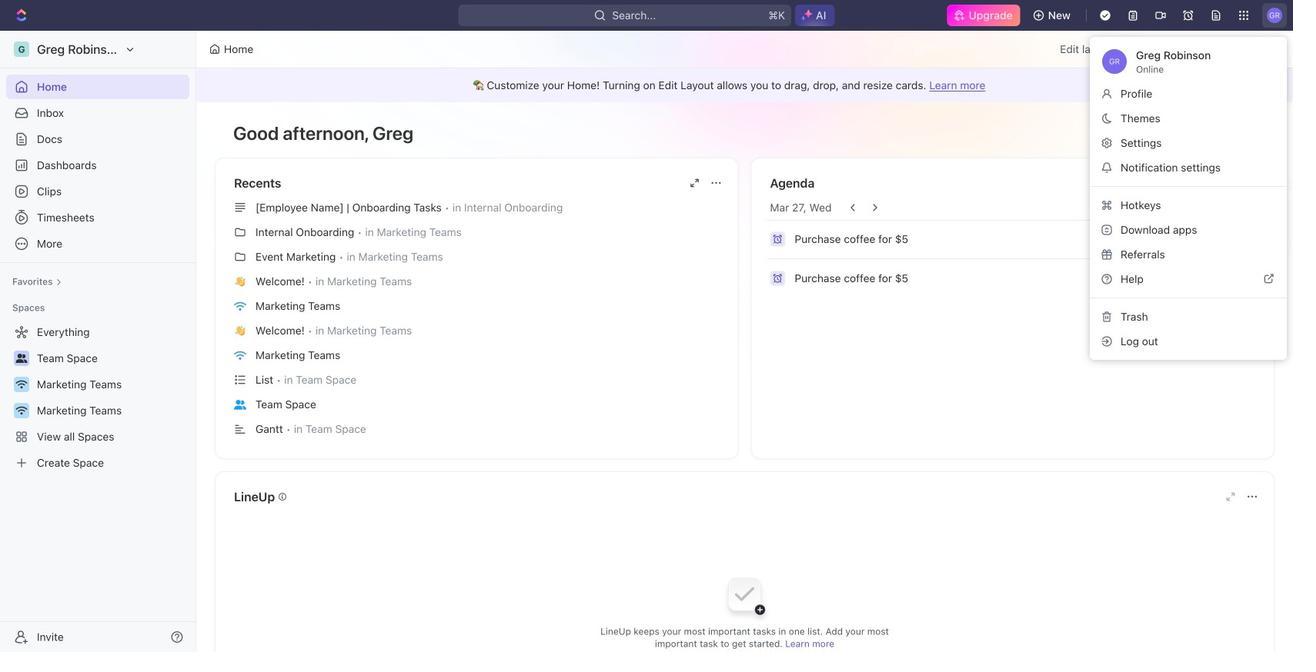Task type: vqa. For each thing, say whether or not it's contained in the screenshot.
to to the top
no



Task type: describe. For each thing, give the bounding box(es) containing it.
wifi image
[[234, 351, 246, 361]]



Task type: locate. For each thing, give the bounding box(es) containing it.
wifi image
[[234, 302, 246, 311]]

user group image
[[234, 400, 246, 410]]

tree
[[6, 320, 189, 476]]

tree inside the sidebar navigation
[[6, 320, 189, 476]]

sidebar navigation
[[0, 31, 196, 653]]



